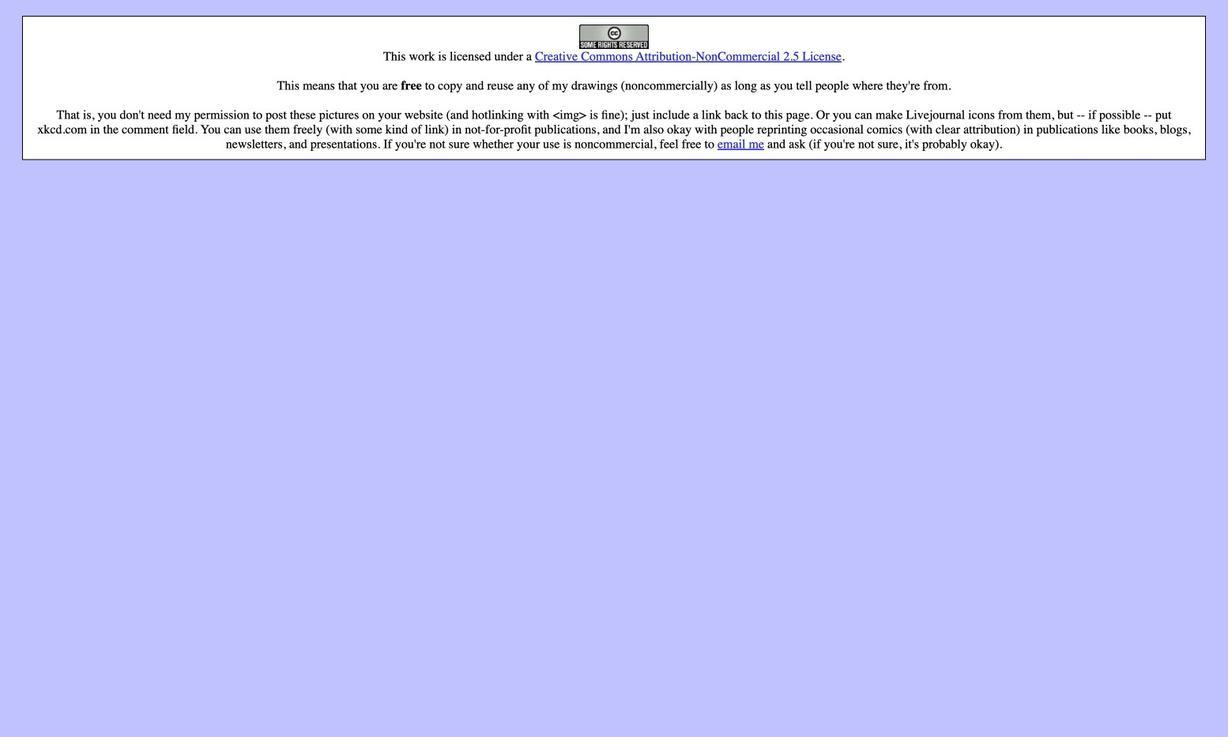 Task type: vqa. For each thing, say whether or not it's contained in the screenshot.
Good And Bad Ideas image
no



Task type: locate. For each thing, give the bounding box(es) containing it.
creative commons license image
[[579, 24, 649, 49]]



